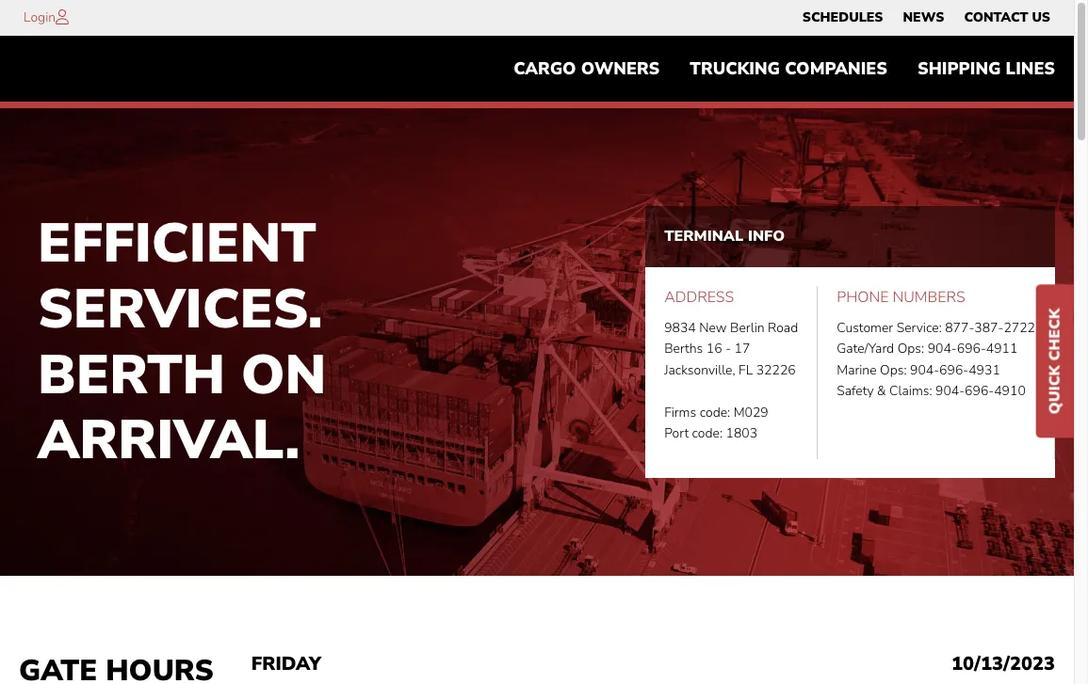 Task type: locate. For each thing, give the bounding box(es) containing it.
code: right port
[[692, 425, 723, 443]]

code:
[[700, 404, 730, 422], [692, 425, 723, 443]]

gate/yard
[[837, 340, 894, 358]]

ops: up &
[[880, 362, 907, 379]]

9834
[[664, 319, 696, 337]]

menu bar up shipping
[[793, 5, 1060, 31]]

2722
[[1004, 319, 1035, 337]]

quick check link
[[1036, 285, 1074, 438]]

quick
[[1045, 365, 1065, 414]]

cargo owners link
[[498, 50, 675, 88]]

ops: down service:
[[897, 340, 924, 358]]

companies
[[785, 58, 887, 80]]

claims:
[[889, 383, 932, 401]]

0 vertical spatial menu bar
[[793, 5, 1060, 31]]

user image
[[56, 9, 69, 24]]

menu bar containing cargo owners
[[498, 50, 1070, 88]]

904- down 877-
[[928, 340, 957, 358]]

schedules
[[802, 8, 883, 26]]

9834 new berlin road berths 16 - 17 jacksonville, fl 32226
[[664, 319, 798, 379]]

0 vertical spatial code:
[[700, 404, 730, 422]]

menu bar down schedules link
[[498, 50, 1070, 88]]

berth
[[38, 338, 225, 412]]

&
[[877, 383, 886, 401]]

4931
[[969, 362, 1000, 379]]

on
[[241, 338, 326, 412]]

696-
[[957, 340, 986, 358], [939, 362, 969, 379], [965, 383, 994, 401]]

news link
[[903, 5, 944, 31]]

trucking companies
[[690, 58, 887, 80]]

877-
[[945, 319, 974, 337]]

m029
[[734, 404, 768, 422]]

shipping lines link
[[902, 50, 1070, 88]]

menu bar containing schedules
[[793, 5, 1060, 31]]

0 vertical spatial ops:
[[897, 340, 924, 358]]

contact us link
[[964, 5, 1050, 31]]

32226
[[756, 362, 796, 379]]

1 vertical spatial 904-
[[910, 362, 939, 379]]

4910
[[994, 383, 1026, 401]]

port
[[664, 425, 689, 443]]

contact us
[[964, 8, 1050, 26]]

login
[[24, 8, 56, 26]]

trucking
[[690, 58, 780, 80]]

shipping
[[918, 58, 1001, 80]]

904-
[[928, 340, 957, 358], [910, 362, 939, 379], [935, 383, 965, 401]]

friday
[[251, 652, 321, 677]]

904- right claims:
[[935, 383, 965, 401]]

ops:
[[897, 340, 924, 358], [880, 362, 907, 379]]

trucking companies link
[[675, 50, 902, 88]]

firms
[[664, 404, 696, 422]]

1 vertical spatial menu bar
[[498, 50, 1070, 88]]

1 vertical spatial code:
[[692, 425, 723, 443]]

customer service: 877-387-2722 gate/yard ops: 904-696-4911 marine ops: 904-696-4931 safety & claims: 904-696-4910
[[837, 319, 1035, 401]]

904- up claims:
[[910, 362, 939, 379]]

code: up 1803
[[700, 404, 730, 422]]

2 vertical spatial 904-
[[935, 383, 965, 401]]

menu bar
[[793, 5, 1060, 31], [498, 50, 1070, 88]]

owners
[[581, 58, 660, 80]]

safety
[[837, 383, 874, 401]]

cargo
[[514, 58, 576, 80]]



Task type: vqa. For each thing, say whether or not it's contained in the screenshot.
"M029"
yes



Task type: describe. For each thing, give the bounding box(es) containing it.
2 vertical spatial 696-
[[965, 383, 994, 401]]

fl
[[739, 362, 753, 379]]

10/13/2023
[[951, 652, 1055, 677]]

services.
[[38, 272, 323, 347]]

arrival.
[[38, 403, 300, 478]]

schedules link
[[802, 5, 883, 31]]

17
[[734, 340, 750, 358]]

check
[[1045, 308, 1065, 361]]

0 vertical spatial 904-
[[928, 340, 957, 358]]

shipping lines
[[918, 58, 1055, 80]]

terminal
[[664, 226, 744, 247]]

berths
[[664, 340, 703, 358]]

address
[[664, 288, 734, 308]]

cargo owners
[[514, 58, 660, 80]]

news
[[903, 8, 944, 26]]

387-
[[974, 319, 1004, 337]]

login link
[[24, 8, 56, 26]]

berlin
[[730, 319, 765, 337]]

service:
[[896, 319, 942, 337]]

road
[[768, 319, 798, 337]]

lines
[[1006, 58, 1055, 80]]

quick check
[[1045, 308, 1065, 414]]

terminal info
[[664, 226, 785, 247]]

1803
[[726, 425, 758, 443]]

4911
[[986, 340, 1018, 358]]

numbers
[[893, 288, 965, 308]]

contact
[[964, 8, 1028, 26]]

jacksonville,
[[664, 362, 735, 379]]

phone
[[837, 288, 889, 308]]

marine
[[837, 362, 877, 379]]

us
[[1032, 8, 1050, 26]]

new
[[699, 319, 727, 337]]

phone numbers
[[837, 288, 965, 308]]

16
[[706, 340, 722, 358]]

efficient
[[38, 207, 316, 281]]

1 vertical spatial ops:
[[880, 362, 907, 379]]

firms code:  m029 port code:  1803
[[664, 404, 768, 443]]

customer
[[837, 319, 893, 337]]

info
[[748, 226, 785, 247]]

1 vertical spatial 696-
[[939, 362, 969, 379]]

-
[[725, 340, 731, 358]]

efficient services. berth on arrival.
[[38, 207, 326, 478]]

0 vertical spatial 696-
[[957, 340, 986, 358]]



